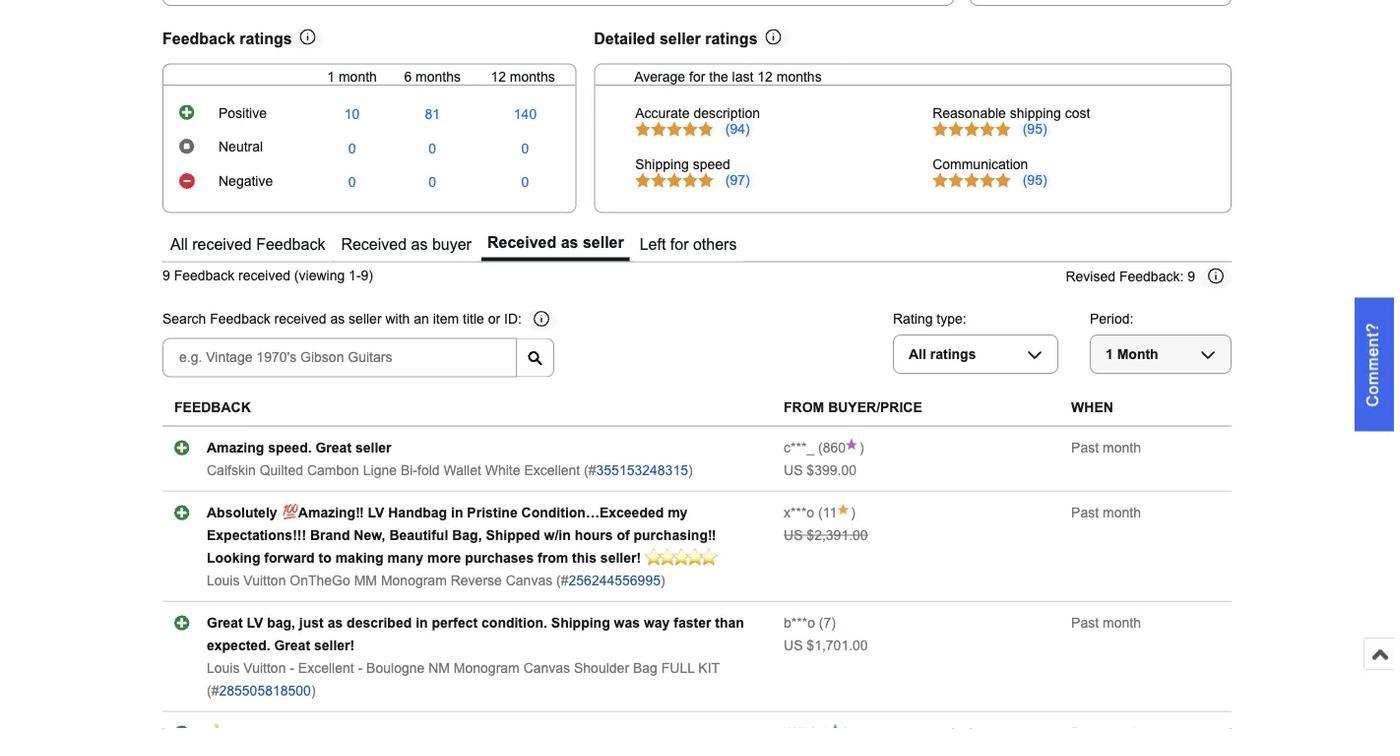 Task type: describe. For each thing, give the bounding box(es) containing it.
us $399.00
[[784, 463, 857, 478]]

just
[[299, 616, 324, 631]]

revised
[[1066, 269, 1116, 285]]

(# inside absolutely 💯 amazing‼️  lv handbag in pristine condition…exceeded my expectations!!!  brand new, beautiful bag, shipped w/in hours of purchasing‼️ looking forward to making many more purchases from this seller!  ⭐️⭐️⭐️⭐️⭐️ louis vuitton onthego mm monogram reverse canvas (# 256244556995 )
[[557, 574, 569, 589]]

of
[[617, 528, 630, 543]]

feedback:
[[1120, 269, 1184, 285]]

quilted
[[260, 463, 303, 478]]

monogram inside absolutely 💯 amazing‼️  lv handbag in pristine condition…exceeded my expectations!!!  brand new, beautiful bag, shipped w/in hours of purchasing‼️ looking forward to making many more purchases from this seller!  ⭐️⭐️⭐️⭐️⭐️ louis vuitton onthego mm monogram reverse canvas (# 256244556995 )
[[381, 574, 447, 589]]

canvas inside louis vuitton - excellent - boulogne nm monogram canvas shoulder bag full kit (#
[[524, 661, 570, 676]]

$1,701.00
[[807, 639, 868, 654]]

or
[[488, 312, 501, 328]]

seller! inside great lv bag, just as described in perfect condition. shipping was way faster than expected. great seller!
[[314, 639, 355, 654]]

from buyer/price
[[784, 401, 923, 416]]

received for search
[[274, 312, 327, 328]]

description
[[694, 106, 761, 121]]

cambon
[[307, 463, 359, 478]]

reasonable
[[933, 106, 1007, 121]]

month for great lv bag, just as described in perfect condition. shipping was way faster than expected. great seller!
[[1103, 616, 1142, 631]]

us $2,391.00
[[784, 528, 868, 543]]

feedback left by buyer. element for us $2,391.00
[[784, 506, 815, 521]]

comment? link
[[1355, 298, 1395, 432]]

$2,391.00
[[807, 528, 868, 543]]

6
[[404, 69, 412, 84]]

b***o
[[784, 616, 816, 631]]

louis inside louis vuitton - excellent - boulogne nm monogram canvas shoulder bag full kit (#
[[207, 661, 240, 676]]

(95) for communication
[[1023, 173, 1048, 188]]

when
[[1072, 401, 1114, 416]]

received for received as buyer
[[341, 236, 407, 253]]

1 month button
[[1090, 335, 1232, 375]]

94 ratings received on accurate description. click to check average rating. element
[[726, 122, 750, 137]]

absolutely 💯 amazing‼️  lv handbag in pristine condition…exceeded my expectations!!!  brand new, beautiful bag, shipped w/in hours of purchasing‼️ looking forward to making many more purchases from this seller!  ⭐️⭐️⭐️⭐️⭐️ louis vuitton onthego mm monogram reverse canvas (# 256244556995 )
[[207, 506, 717, 589]]

accurate
[[636, 106, 690, 121]]

to
[[319, 551, 332, 566]]

12 months
[[491, 69, 555, 84]]

as left buyer
[[411, 236, 428, 253]]

us inside b***o ( 7 ) us $1,701.00
[[784, 639, 803, 654]]

with
[[386, 312, 410, 328]]

fold
[[418, 463, 440, 478]]

handbag
[[388, 506, 447, 521]]

for for left
[[671, 236, 689, 253]]

9)
[[361, 269, 373, 284]]

past month for $2,391.00
[[1072, 506, 1142, 521]]

in inside absolutely 💯 amazing‼️  lv handbag in pristine condition…exceeded my expectations!!!  brand new, beautiful bag, shipped w/in hours of purchasing‼️ looking forward to making many more purchases from this seller!  ⭐️⭐️⭐️⭐️⭐️ louis vuitton onthego mm monogram reverse canvas (# 256244556995 )
[[451, 506, 463, 521]]

all for all received feedback
[[170, 236, 188, 253]]

expected.
[[207, 639, 270, 654]]

( inside b***o ( 7 ) us $1,701.00
[[819, 616, 824, 631]]

speed.
[[268, 441, 312, 456]]

(97) button
[[722, 173, 754, 188]]

vuitton inside louis vuitton - excellent - boulogne nm monogram canvas shoulder bag full kit (#
[[244, 661, 286, 676]]

(# for white
[[584, 463, 597, 478]]

10 button
[[345, 107, 360, 123]]

all received feedback
[[170, 236, 325, 253]]

month
[[1118, 347, 1159, 362]]

louis vuitton - excellent - boulogne nm monogram canvas shoulder bag full kit (#
[[207, 661, 720, 699]]

0 horizontal spatial 9
[[163, 269, 170, 284]]

perfect
[[432, 616, 478, 631]]

140
[[514, 107, 537, 122]]

great lv bag, just as described in perfect condition. shipping was way faster than expected. great seller! element
[[207, 616, 745, 654]]

type:
[[937, 311, 967, 327]]

purchasing‼️
[[634, 528, 717, 543]]

feedback inside button
[[256, 236, 325, 253]]

rating type:
[[893, 311, 967, 327]]

making
[[336, 551, 384, 566]]

bag
[[633, 661, 658, 676]]

( 860
[[815, 441, 846, 456]]

from
[[784, 401, 825, 416]]

3 months from the left
[[777, 69, 822, 84]]

cost
[[1066, 106, 1091, 121]]

many
[[388, 551, 424, 566]]

us for us $399.00
[[784, 463, 803, 478]]

the
[[710, 69, 729, 84]]

as up e.g. vintage 1970's gibson guitars text box
[[330, 312, 345, 328]]

way
[[644, 616, 670, 631]]

(viewing
[[294, 269, 345, 284]]

past month element for us $399.00
[[1072, 441, 1142, 456]]

2 - from the left
[[358, 661, 363, 676]]

rating
[[893, 311, 933, 327]]

e.g. Vintage 1970's Gibson Guitars text field
[[163, 339, 517, 378]]

hours
[[575, 528, 613, 543]]

left
[[640, 236, 666, 253]]

1 for 1 month
[[327, 69, 335, 84]]

item
[[433, 312, 459, 328]]

received as seller
[[488, 234, 624, 251]]

received as buyer
[[341, 236, 472, 253]]

shipping inside great lv bag, just as described in perfect condition. shipping was way faster than expected. great seller!
[[551, 616, 610, 631]]

as inside great lv bag, just as described in perfect condition. shipping was way faster than expected. great seller!
[[328, 616, 343, 631]]

title
[[463, 312, 484, 328]]

boulogne
[[367, 661, 425, 676]]

feedback ratings
[[163, 29, 292, 47]]

1 horizontal spatial shipping
[[636, 157, 689, 172]]

seller left with
[[349, 312, 382, 328]]

past month element for us $1,701.00
[[1072, 616, 1142, 631]]

average
[[635, 69, 686, 84]]

select the type of feedback rating you want to see element
[[893, 311, 967, 327]]

1 vertical spatial great
[[207, 616, 243, 631]]

285505818500 link
[[219, 684, 311, 699]]

absolutely 💯 amazing‼️ 
lv handbag in pristine condition…exceeded my expectations!!! 
brand new, beautiful bag, shipped w/in hours of purchasing‼️
looking forward to making many more purchases from this seller! 
⭐️⭐️⭐️⭐️⭐️ element
[[207, 506, 717, 566]]

looking
[[207, 551, 260, 566]]

was
[[614, 616, 640, 631]]

⭐️⭐️⭐️⭐️⭐️
[[645, 551, 714, 566]]

full
[[662, 661, 695, 676]]

355153248315 link
[[597, 463, 689, 478]]

faster
[[674, 616, 712, 631]]

6 months
[[404, 69, 461, 84]]

1 month
[[1106, 347, 1159, 362]]

accurate description
[[636, 106, 761, 121]]

past month for $399.00
[[1072, 441, 1142, 456]]

last
[[733, 69, 754, 84]]

great inside amazing speed.  great seller calfskin quilted cambon ligne bi-fold wallet white excellent (# 355153248315 )
[[316, 441, 352, 456]]

reasonable shipping cost
[[933, 106, 1091, 121]]

described
[[347, 616, 412, 631]]

past month element for us $2,391.00
[[1072, 506, 1142, 521]]

month for amazing speed.  great seller
[[1103, 441, 1142, 456]]

1 for 1 month
[[1106, 347, 1114, 362]]

( 11
[[815, 506, 838, 521]]

months for 6 months
[[416, 69, 461, 84]]



Task type: vqa. For each thing, say whether or not it's contained in the screenshot.


Task type: locate. For each thing, give the bounding box(es) containing it.
than
[[715, 616, 745, 631]]

1 horizontal spatial seller!
[[601, 551, 641, 566]]

10
[[345, 107, 360, 122]]

feedback left by buyer. element for us $1,701.00
[[784, 616, 816, 631]]

seller! down of
[[601, 551, 641, 566]]

0 vertical spatial 1
[[327, 69, 335, 84]]

seller up ligne
[[356, 441, 392, 456]]

0 horizontal spatial in
[[416, 616, 428, 631]]

1 vertical spatial 1
[[1106, 347, 1114, 362]]

for left "the"
[[690, 69, 706, 84]]

2 horizontal spatial ratings
[[931, 347, 977, 362]]

4 feedback left by buyer. element from the top
[[784, 726, 806, 730]]

0 horizontal spatial -
[[290, 661, 295, 676]]

0 horizontal spatial seller!
[[314, 639, 355, 654]]

this
[[572, 551, 597, 566]]

0 horizontal spatial 1
[[327, 69, 335, 84]]

0 vertical spatial us
[[784, 463, 803, 478]]

) up purchasing‼️
[[689, 463, 693, 478]]

2 us from the top
[[784, 528, 803, 543]]

0 vertical spatial all
[[170, 236, 188, 253]]

monogram inside louis vuitton - excellent - boulogne nm monogram canvas shoulder bag full kit (#
[[454, 661, 520, 676]]

ratings up positive
[[240, 29, 292, 47]]

seller left left
[[583, 234, 624, 251]]

(94)
[[726, 122, 750, 137]]

months
[[416, 69, 461, 84], [510, 69, 555, 84], [777, 69, 822, 84]]

shipping left speed
[[636, 157, 689, 172]]

) down just
[[311, 684, 316, 699]]

select the feedback time period you want to see element
[[1090, 311, 1134, 327]]

2 (95) from the top
[[1023, 173, 1048, 188]]

left for others button
[[634, 229, 743, 261]]

140 button
[[514, 107, 537, 123]]

(95) button down "95 ratings received on reasonable shipping cost. click to check average rating." element
[[1020, 173, 1051, 188]]

received up '9)'
[[341, 236, 407, 253]]

seller inside amazing speed.  great seller calfskin quilted cambon ligne bi-fold wallet white excellent (# 355153248315 )
[[356, 441, 392, 456]]

received right buyer
[[488, 234, 557, 251]]

received as buyer button
[[335, 229, 478, 261]]

0 horizontal spatial great
[[207, 616, 243, 631]]

3 feedback left by buyer. element from the top
[[784, 616, 816, 631]]

feedback left by buyer. element for us $399.00
[[784, 441, 815, 456]]

mm
[[354, 574, 377, 589]]

1 horizontal spatial in
[[451, 506, 463, 521]]

1 - from the left
[[290, 661, 295, 676]]

my
[[668, 506, 688, 521]]

( right b***o
[[819, 616, 824, 631]]

all down rating
[[909, 347, 927, 362]]

1 horizontal spatial 12
[[758, 69, 773, 84]]

97 ratings received on shipping speed. click to check average rating. element
[[726, 173, 750, 188]]

detailed
[[594, 29, 656, 47]]

( right the x***o
[[819, 506, 823, 521]]

past for us $2,391.00
[[1072, 506, 1099, 521]]

excellent inside amazing speed.  great seller calfskin quilted cambon ligne bi-fold wallet white excellent (# 355153248315 )
[[524, 463, 580, 478]]

81 button
[[425, 107, 440, 123]]

9 feedback received (viewing 1-9)
[[163, 269, 373, 284]]

excellent down just
[[298, 661, 354, 676]]

0 horizontal spatial months
[[416, 69, 461, 84]]

9 right feedback:
[[1188, 269, 1196, 285]]

3 us from the top
[[784, 639, 803, 654]]

average for the last 12 months
[[635, 69, 822, 84]]

1 horizontal spatial months
[[510, 69, 555, 84]]

c***_
[[784, 441, 815, 456]]

amazing speed.  great seller element
[[207, 441, 392, 456]]

feedback left by buyer. element left 11 on the bottom
[[784, 506, 815, 521]]

buyer
[[432, 236, 472, 253]]

1 horizontal spatial monogram
[[454, 661, 520, 676]]

355153248315
[[597, 463, 689, 478]]

1 vertical spatial excellent
[[298, 661, 354, 676]]

lv inside absolutely 💯 amazing‼️  lv handbag in pristine condition…exceeded my expectations!!!  brand new, beautiful bag, shipped w/in hours of purchasing‼️ looking forward to making many more purchases from this seller!  ⭐️⭐️⭐️⭐️⭐️ louis vuitton onthego mm monogram reverse canvas (# 256244556995 )
[[368, 506, 385, 521]]

purchases
[[465, 551, 534, 566]]

feedback up 'search'
[[174, 269, 235, 284]]

for for average
[[690, 69, 706, 84]]

- left 'boulogne'
[[358, 661, 363, 676]]

- up 285505818500 )
[[290, 661, 295, 676]]

absolutely
[[207, 506, 277, 521]]

(95) down "95 ratings received on reasonable shipping cost. click to check average rating." element
[[1023, 173, 1048, 188]]

0 horizontal spatial excellent
[[298, 661, 354, 676]]

2 horizontal spatial (#
[[584, 463, 597, 478]]

us down the c***_
[[784, 463, 803, 478]]

1 horizontal spatial ratings
[[706, 29, 758, 47]]

shipping left was
[[551, 616, 610, 631]]

(# inside louis vuitton - excellent - boulogne nm monogram canvas shoulder bag full kit (#
[[207, 684, 219, 699]]

1 horizontal spatial 1
[[1106, 347, 1114, 362]]

in up bag, at the left bottom of page
[[451, 506, 463, 521]]

0 vertical spatial (95) button
[[1020, 122, 1051, 138]]

2 ( from the top
[[819, 506, 823, 521]]

1 vertical spatial (95) button
[[1020, 173, 1051, 188]]

positive
[[219, 106, 267, 121]]

0 horizontal spatial all
[[170, 236, 188, 253]]

all inside button
[[170, 236, 188, 253]]

received as seller button
[[482, 229, 630, 261]]

1 louis from the top
[[207, 574, 240, 589]]

neutral
[[219, 140, 263, 155]]

bag,
[[452, 528, 482, 543]]

) up $1,701.00
[[832, 616, 836, 631]]

(95) button for reasonable shipping cost
[[1020, 122, 1051, 138]]

1 vertical spatial (
[[819, 506, 823, 521]]

7
[[824, 616, 832, 631]]

1 past from the top
[[1072, 441, 1099, 456]]

months right last
[[777, 69, 822, 84]]

comment?
[[1365, 323, 1383, 407]]

communication
[[933, 157, 1029, 172]]

0 vertical spatial in
[[451, 506, 463, 521]]

shipping
[[1010, 106, 1062, 121]]

b***o ( 7 ) us $1,701.00
[[784, 616, 868, 654]]

louis inside absolutely 💯 amazing‼️  lv handbag in pristine condition…exceeded my expectations!!!  brand new, beautiful bag, shipped w/in hours of purchasing‼️ looking forward to making many more purchases from this seller!  ⭐️⭐️⭐️⭐️⭐️ louis vuitton onthego mm monogram reverse canvas (# 256244556995 )
[[207, 574, 240, 589]]

1 vertical spatial past month
[[1072, 506, 1142, 521]]

👍 element
[[207, 726, 221, 730]]

12 right the 6 months
[[491, 69, 506, 84]]

seller! down just
[[314, 639, 355, 654]]

1 vertical spatial in
[[416, 616, 428, 631]]

(# for full
[[207, 684, 219, 699]]

(# up condition…exceeded on the bottom of the page
[[584, 463, 597, 478]]

) right 11 on the bottom
[[851, 506, 856, 521]]

2 vuitton from the top
[[244, 661, 286, 676]]

1 vertical spatial louis
[[207, 661, 240, 676]]

) inside b***o ( 7 ) us $1,701.00
[[832, 616, 836, 631]]

) inside absolutely 💯 amazing‼️  lv handbag in pristine condition…exceeded my expectations!!!  brand new, beautiful bag, shipped w/in hours of purchasing‼️ looking forward to making many more purchases from this seller!  ⭐️⭐️⭐️⭐️⭐️ louis vuitton onthego mm monogram reverse canvas (# 256244556995 )
[[661, 574, 666, 589]]

received down all received feedback button at the left of the page
[[238, 269, 291, 284]]

months for 12 months
[[510, 69, 555, 84]]

(# inside amazing speed.  great seller calfskin quilted cambon ligne bi-fold wallet white excellent (# 355153248315 )
[[584, 463, 597, 478]]

2 horizontal spatial months
[[777, 69, 822, 84]]

shoulder
[[574, 661, 629, 676]]

1 horizontal spatial lv
[[368, 506, 385, 521]]

canvas
[[506, 574, 553, 589], [524, 661, 570, 676]]

2 vertical spatial (
[[819, 616, 824, 631]]

for right left
[[671, 236, 689, 253]]

in inside great lv bag, just as described in perfect condition. shipping was way faster than expected. great seller!
[[416, 616, 428, 631]]

0 horizontal spatial lv
[[247, 616, 263, 631]]

lv left the bag,
[[247, 616, 263, 631]]

feedback left by buyer. element left the 7
[[784, 616, 816, 631]]

( right the c***_
[[819, 441, 823, 456]]

excellent right white
[[524, 463, 580, 478]]

0 vertical spatial excellent
[[524, 463, 580, 478]]

bag,
[[267, 616, 296, 631]]

0 horizontal spatial ratings
[[240, 29, 292, 47]]

0 vertical spatial louis
[[207, 574, 240, 589]]

vuitton up 285505818500
[[244, 661, 286, 676]]

us
[[784, 463, 803, 478], [784, 528, 803, 543], [784, 639, 803, 654]]

3 past month element from the top
[[1072, 616, 1142, 631]]

) inside amazing speed.  great seller calfskin quilted cambon ligne bi-fold wallet white excellent (# 355153248315 )
[[689, 463, 693, 478]]

monogram down great lv bag, just as described in perfect condition. shipping was way faster than expected. great seller! element
[[454, 661, 520, 676]]

81
[[425, 107, 440, 122]]

great up the cambon
[[316, 441, 352, 456]]

0 vertical spatial lv
[[368, 506, 385, 521]]

860
[[823, 441, 846, 456]]

1 vertical spatial canvas
[[524, 661, 570, 676]]

1 horizontal spatial 9
[[1188, 269, 1196, 285]]

received for 9
[[238, 269, 291, 284]]

when element
[[1072, 401, 1114, 416]]

all for all ratings
[[909, 347, 927, 362]]

2 past month from the top
[[1072, 506, 1142, 521]]

1 past month element from the top
[[1072, 441, 1142, 456]]

seller! inside absolutely 💯 amazing‼️  lv handbag in pristine condition…exceeded my expectations!!!  brand new, beautiful bag, shipped w/in hours of purchasing‼️ looking forward to making many more purchases from this seller!  ⭐️⭐️⭐️⭐️⭐️ louis vuitton onthego mm monogram reverse canvas (# 256244556995 )
[[601, 551, 641, 566]]

0 horizontal spatial shipping
[[551, 616, 610, 631]]

1 vertical spatial received
[[238, 269, 291, 284]]

louis
[[207, 574, 240, 589], [207, 661, 240, 676]]

0 vertical spatial vuitton
[[244, 574, 286, 589]]

1 ( from the top
[[819, 441, 823, 456]]

canvas down from
[[506, 574, 553, 589]]

0 horizontal spatial for
[[671, 236, 689, 253]]

2 months from the left
[[510, 69, 555, 84]]

2 vertical spatial past
[[1072, 616, 1099, 631]]

2 past from the top
[[1072, 506, 1099, 521]]

(# down from
[[557, 574, 569, 589]]

1 left month
[[1106, 347, 1114, 362]]

ratings inside popup button
[[931, 347, 977, 362]]

beautiful
[[389, 528, 448, 543]]

1 left 6
[[327, 69, 335, 84]]

2 horizontal spatial great
[[316, 441, 352, 456]]

feedback
[[174, 401, 251, 416]]

an
[[414, 312, 429, 328]]

received
[[192, 236, 252, 253], [238, 269, 291, 284], [274, 312, 327, 328]]

( for 11
[[819, 506, 823, 521]]

0 horizontal spatial received
[[341, 236, 407, 253]]

3 past from the top
[[1072, 616, 1099, 631]]

0 vertical spatial monogram
[[381, 574, 447, 589]]

(95) for reasonable shipping cost
[[1023, 122, 1048, 137]]

received for received as seller
[[488, 234, 557, 251]]

1 vertical spatial lv
[[247, 616, 263, 631]]

0 vertical spatial (95)
[[1023, 122, 1048, 137]]

95 ratings received on reasonable shipping cost. click to check average rating. element
[[1023, 122, 1048, 137]]

285505818500 )
[[219, 684, 316, 699]]

1 vertical spatial us
[[784, 528, 803, 543]]

others
[[693, 236, 737, 253]]

feedback down the 9 feedback received (viewing 1-9)
[[210, 312, 271, 328]]

95 ratings received on communication. click to check average rating. element
[[1023, 173, 1048, 188]]

us for us $2,391.00
[[784, 528, 803, 543]]

canvas inside absolutely 💯 amazing‼️  lv handbag in pristine condition…exceeded my expectations!!!  brand new, beautiful bag, shipped w/in hours of purchasing‼️ looking forward to making many more purchases from this seller!  ⭐️⭐️⭐️⭐️⭐️ louis vuitton onthego mm monogram reverse canvas (# 256244556995 )
[[506, 574, 553, 589]]

0 vertical spatial past
[[1072, 441, 1099, 456]]

great up expected.
[[207, 616, 243, 631]]

2 vertical spatial received
[[274, 312, 327, 328]]

0 vertical spatial (
[[819, 441, 823, 456]]

2 vertical spatial (#
[[207, 684, 219, 699]]

past month element
[[1072, 441, 1142, 456], [1072, 506, 1142, 521], [1072, 616, 1142, 631], [1072, 726, 1142, 730]]

285505818500
[[219, 684, 311, 699]]

search feedback received as seller with an item title or id:
[[163, 312, 522, 328]]

received inside button
[[192, 236, 252, 253]]

0 horizontal spatial monogram
[[381, 574, 447, 589]]

1 (95) button from the top
[[1020, 122, 1051, 138]]

) down ⭐️⭐️⭐️⭐️⭐️
[[661, 574, 666, 589]]

louis down expected.
[[207, 661, 240, 676]]

w/in
[[544, 528, 571, 543]]

-
[[290, 661, 295, 676], [358, 661, 363, 676]]

1 horizontal spatial for
[[690, 69, 706, 84]]

1 past month from the top
[[1072, 441, 1142, 456]]

buyer/price
[[829, 401, 923, 416]]

feedback left by buyer. element
[[784, 441, 815, 456], [784, 506, 815, 521], [784, 616, 816, 631], [784, 726, 806, 730]]

as left left
[[561, 234, 579, 251]]

2 12 from the left
[[758, 69, 773, 84]]

received
[[488, 234, 557, 251], [341, 236, 407, 253]]

in left perfect
[[416, 616, 428, 631]]

from
[[538, 551, 569, 566]]

feedback element
[[174, 401, 251, 416]]

0 vertical spatial seller!
[[601, 551, 641, 566]]

)
[[860, 441, 865, 456], [689, 463, 693, 478], [851, 506, 856, 521], [661, 574, 666, 589], [832, 616, 836, 631], [311, 684, 316, 699]]

1
[[327, 69, 335, 84], [1106, 347, 1114, 362]]

1 horizontal spatial all
[[909, 347, 927, 362]]

amazing‼️
[[298, 506, 364, 521]]

great down the bag,
[[274, 639, 310, 654]]

2 louis from the top
[[207, 661, 240, 676]]

us down b***o
[[784, 639, 803, 654]]

ratings for all ratings
[[931, 347, 977, 362]]

2 vertical spatial past month
[[1072, 616, 1142, 631]]

feedback up the 9 feedback received (viewing 1-9)
[[256, 236, 325, 253]]

for inside button
[[671, 236, 689, 253]]

0 vertical spatial received
[[192, 236, 252, 253]]

negative
[[219, 174, 273, 189]]

(95) down shipping
[[1023, 122, 1048, 137]]

more
[[428, 551, 461, 566]]

us down the x***o
[[784, 528, 803, 543]]

0 vertical spatial great
[[316, 441, 352, 456]]

1 vertical spatial for
[[671, 236, 689, 253]]

feedback left by buyer. element containing c***_
[[784, 441, 815, 456]]

new,
[[354, 528, 386, 543]]

1 feedback left by buyer. element from the top
[[784, 441, 815, 456]]

seller inside button
[[583, 234, 624, 251]]

feedback left by buyer. element up us $399.00
[[784, 441, 815, 456]]

1 vertical spatial shipping
[[551, 616, 610, 631]]

1 12 from the left
[[491, 69, 506, 84]]

all inside popup button
[[909, 347, 927, 362]]

vuitton inside absolutely 💯 amazing‼️  lv handbag in pristine condition…exceeded my expectations!!!  brand new, beautiful bag, shipped w/in hours of purchasing‼️ looking forward to making many more purchases from this seller!  ⭐️⭐️⭐️⭐️⭐️ louis vuitton onthego mm monogram reverse canvas (# 256244556995 )
[[244, 574, 286, 589]]

from buyer/price element
[[784, 401, 923, 416]]

2 (95) button from the top
[[1020, 173, 1051, 188]]

amazing speed.  great seller calfskin quilted cambon ligne bi-fold wallet white excellent (# 355153248315 )
[[207, 441, 693, 478]]

all ratings button
[[893, 335, 1059, 375]]

1 vertical spatial past
[[1072, 506, 1099, 521]]

canvas left shoulder on the bottom of the page
[[524, 661, 570, 676]]

reverse
[[451, 574, 502, 589]]

1 horizontal spatial (#
[[557, 574, 569, 589]]

ratings down type:
[[931, 347, 977, 362]]

1-
[[349, 269, 361, 284]]

pristine
[[467, 506, 518, 521]]

) right 860
[[860, 441, 865, 456]]

12 right last
[[758, 69, 773, 84]]

feedback left by buyer. element containing b***o
[[784, 616, 816, 631]]

1 horizontal spatial -
[[358, 661, 363, 676]]

1 (95) from the top
[[1023, 122, 1048, 137]]

0 horizontal spatial 12
[[491, 69, 506, 84]]

0 vertical spatial for
[[690, 69, 706, 84]]

(95) button down shipping
[[1020, 122, 1051, 138]]

1 vertical spatial seller!
[[314, 639, 355, 654]]

as right just
[[328, 616, 343, 631]]

1 horizontal spatial great
[[274, 639, 310, 654]]

brand
[[310, 528, 350, 543]]

bi-
[[401, 463, 418, 478]]

1 horizontal spatial excellent
[[524, 463, 580, 478]]

shipped
[[486, 528, 540, 543]]

great
[[316, 441, 352, 456], [207, 616, 243, 631], [274, 639, 310, 654]]

vuitton down forward
[[244, 574, 286, 589]]

0 vertical spatial past month
[[1072, 441, 1142, 456]]

(# up 👍 "element"
[[207, 684, 219, 699]]

1 vertical spatial monogram
[[454, 661, 520, 676]]

1 us from the top
[[784, 463, 803, 478]]

all received feedback button
[[165, 229, 331, 261]]

1 horizontal spatial received
[[488, 234, 557, 251]]

ratings up average for the last 12 months
[[706, 29, 758, 47]]

seller up average
[[660, 29, 701, 47]]

2 vertical spatial great
[[274, 639, 310, 654]]

(95) button for communication
[[1020, 173, 1051, 188]]

past for us $399.00
[[1072, 441, 1099, 456]]

4 past month element from the top
[[1072, 726, 1142, 730]]

lv up "new,"
[[368, 506, 385, 521]]

0 vertical spatial shipping
[[636, 157, 689, 172]]

monogram down many at the bottom of the page
[[381, 574, 447, 589]]

2 vertical spatial us
[[784, 639, 803, 654]]

received down '(viewing'
[[274, 312, 327, 328]]

1 vertical spatial vuitton
[[244, 661, 286, 676]]

( for 860
[[819, 441, 823, 456]]

1 vertical spatial (#
[[557, 574, 569, 589]]

month for absolutely 💯 amazing‼️  lv handbag in pristine condition…exceeded my expectations!!!  brand new, beautiful bag, shipped w/in hours of purchasing‼️ looking forward to making many more purchases from this seller!  ⭐️⭐️⭐️⭐️⭐️
[[1103, 506, 1142, 521]]

1 vertical spatial all
[[909, 347, 927, 362]]

ratings for feedback ratings
[[240, 29, 292, 47]]

wallet
[[444, 463, 482, 478]]

feedback left by buyer. element down b***o ( 7 ) us $1,701.00
[[784, 726, 806, 730]]

months right 6
[[416, 69, 461, 84]]

1 vuitton from the top
[[244, 574, 286, 589]]

0 vertical spatial (#
[[584, 463, 597, 478]]

1 months from the left
[[416, 69, 461, 84]]

2 past month element from the top
[[1072, 506, 1142, 521]]

revised feedback: 9
[[1066, 269, 1196, 285]]

2 feedback left by buyer. element from the top
[[784, 506, 815, 521]]

all up 'search'
[[170, 236, 188, 253]]

feedback up positive
[[163, 29, 235, 47]]

speed
[[693, 157, 731, 172]]

feedback left by buyer. element containing x***o
[[784, 506, 815, 521]]

excellent inside louis vuitton - excellent - boulogne nm monogram canvas shoulder bag full kit (#
[[298, 661, 354, 676]]

$399.00
[[807, 463, 857, 478]]

seller!
[[601, 551, 641, 566], [314, 639, 355, 654]]

1 vertical spatial (95)
[[1023, 173, 1048, 188]]

0 horizontal spatial (#
[[207, 684, 219, 699]]

louis down looking
[[207, 574, 240, 589]]

256244556995
[[569, 574, 661, 589]]

9 up 'search'
[[163, 269, 170, 284]]

months up 140
[[510, 69, 555, 84]]

3 ( from the top
[[819, 616, 824, 631]]

received up the 9 feedback received (viewing 1-9)
[[192, 236, 252, 253]]

left for others
[[640, 236, 737, 253]]

0 vertical spatial canvas
[[506, 574, 553, 589]]

3 past month from the top
[[1072, 616, 1142, 631]]

lv inside great lv bag, just as described in perfect condition. shipping was way faster than expected. great seller!
[[247, 616, 263, 631]]

(94) button
[[722, 122, 754, 138]]

id:
[[504, 312, 522, 328]]

nm
[[429, 661, 450, 676]]

1 inside popup button
[[1106, 347, 1114, 362]]



